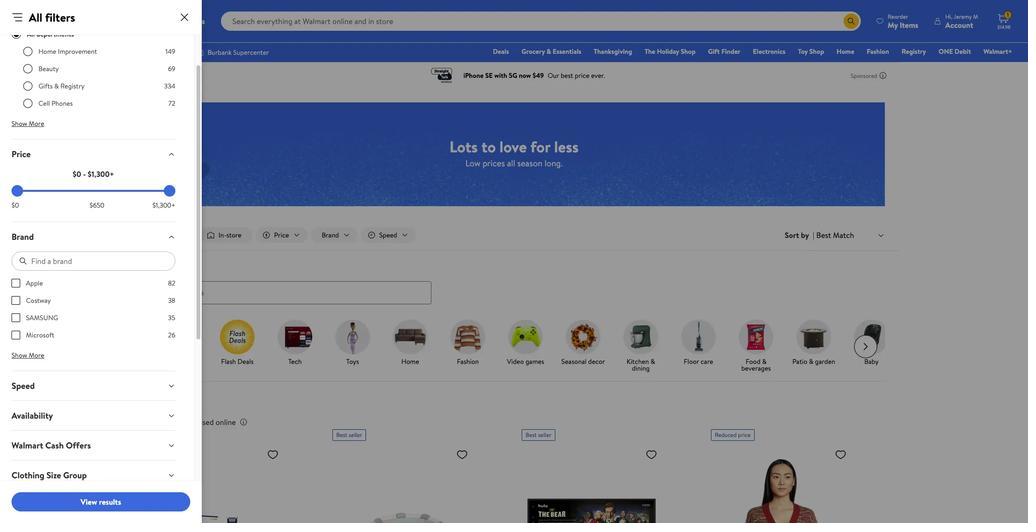 Task type: describe. For each thing, give the bounding box(es) containing it.
72
[[169, 99, 176, 108]]

& for beverages
[[763, 357, 767, 366]]

kitchen & dining link
[[616, 320, 666, 373]]

electronics link
[[749, 46, 791, 57]]

toy
[[799, 47, 808, 56]]

friday for deals
[[179, 357, 197, 366]]

2 shop from the left
[[810, 47, 825, 56]]

& for essentials
[[547, 47, 552, 56]]

0 vertical spatial registry
[[902, 47, 927, 56]]

fashion image
[[451, 320, 486, 354]]

black friday deals preview link
[[155, 320, 205, 373]]

deals link
[[489, 46, 514, 57]]

69
[[168, 64, 176, 74]]

|
[[814, 230, 815, 240]]

1 horizontal spatial home
[[402, 357, 420, 366]]

none checkbox inside brand group
[[12, 331, 20, 339]]

video games
[[507, 357, 545, 366]]

deals inside black friday deals preview
[[160, 363, 176, 373]]

brand button
[[4, 222, 183, 251]]

next slide for chipmodulewithimages list image
[[855, 335, 878, 358]]

black friday deals image
[[163, 320, 197, 354]]

season
[[518, 157, 543, 169]]

tech
[[288, 357, 302, 366]]

toys image
[[336, 320, 370, 354]]

home inside all departments option group
[[38, 47, 56, 56]]

deals (1000+)
[[141, 396, 193, 409]]

flash deals image
[[220, 320, 255, 354]]

gifts
[[38, 81, 53, 91]]

debit
[[955, 47, 972, 56]]

toy shop link
[[794, 46, 829, 57]]

(1000+)
[[166, 398, 193, 409]]

best seller for 'saluspa 77" x 26" hollywood 240 gal. inflatable hot tub with led lights, 104f max temperature' image
[[337, 431, 362, 439]]

clothing size group button
[[4, 461, 183, 490]]

best seller for vizio 50" class v-series 4k uhd led smart tv v505-j09 image
[[526, 431, 552, 439]]

grocery & essentials
[[522, 47, 582, 56]]

lots to love for less. low prices all season long. image
[[143, 102, 886, 206]]

legal information image
[[240, 418, 248, 426]]

costway
[[26, 296, 51, 305]]

all departments option group
[[23, 47, 176, 116]]

finder
[[722, 47, 741, 56]]

patio & garden
[[793, 357, 836, 366]]

gifts & registry
[[38, 81, 85, 91]]

departments
[[36, 29, 74, 39]]

deals inside deals link
[[493, 47, 509, 56]]

& for dining
[[651, 357, 656, 366]]

0 vertical spatial fashion
[[868, 47, 890, 56]]

registry inside all departments option group
[[60, 81, 85, 91]]

for
[[531, 136, 551, 157]]

deals up when
[[141, 396, 164, 409]]

$14.98
[[998, 24, 1011, 30]]

baby link
[[847, 320, 897, 367]]

seller for vizio 50" class v-series 4k uhd led smart tv v505-j09 image
[[539, 431, 552, 439]]

clothing
[[12, 469, 44, 481]]

one debit
[[939, 47, 972, 56]]

registry link
[[898, 46, 931, 57]]

black friday deal
[[147, 431, 189, 439]]

video games image
[[509, 320, 543, 354]]

kitchen
[[627, 357, 650, 366]]

microsoft
[[26, 330, 54, 340]]

food & beverages link
[[732, 320, 782, 373]]

99 jane street women's v-neck cardigan sweater with long sleeves, midweight, sizes s-xxxl image
[[712, 445, 851, 523]]

$0 range field
[[12, 190, 176, 192]]

patio & garden image
[[797, 320, 832, 354]]

tech link
[[270, 320, 320, 367]]

kitchen & dining
[[627, 357, 656, 373]]

food & beverages image
[[740, 320, 774, 354]]

0 horizontal spatial fashion link
[[443, 320, 493, 367]]

sort
[[785, 230, 800, 240]]

more for cell phones
[[29, 119, 44, 128]]

seasonal decor image
[[566, 320, 601, 354]]

electronics
[[754, 47, 786, 56]]

38
[[168, 296, 176, 305]]

1 horizontal spatial home link
[[833, 46, 859, 57]]

lots
[[450, 136, 478, 157]]

view results button
[[12, 492, 190, 512]]

add to favorites list, vizio 50" class v-series 4k uhd led smart tv v505-j09 image
[[646, 448, 658, 460]]

flash deals link
[[213, 320, 263, 367]]

0 horizontal spatial home link
[[386, 320, 436, 367]]

flash
[[221, 357, 236, 366]]

toys
[[347, 357, 359, 366]]

$0 for $0
[[12, 201, 19, 210]]

cash
[[45, 439, 64, 451]]

floorcare image
[[682, 320, 716, 354]]

all departments
[[27, 29, 74, 39]]

care
[[701, 357, 714, 366]]

Deals search field
[[130, 262, 899, 304]]

walmart cash offers
[[12, 439, 91, 451]]

Find a brand search field
[[12, 251, 176, 271]]

size
[[46, 469, 61, 481]]

1 vertical spatial all
[[27, 29, 35, 39]]

black friday deals preview
[[160, 357, 200, 373]]

walmart+ link
[[980, 46, 1017, 57]]

show for microsoft
[[12, 350, 27, 360]]

1 horizontal spatial $1,300+
[[153, 201, 176, 210]]

all inside button
[[160, 230, 167, 240]]

beauty
[[38, 64, 59, 74]]

dining
[[633, 363, 650, 373]]

334
[[164, 81, 176, 91]]

35
[[168, 313, 176, 323]]

filters inside dialog
[[45, 9, 75, 25]]

deals inside deals search box
[[141, 262, 162, 274]]

-
[[83, 169, 86, 179]]

speed button
[[4, 371, 183, 401]]

0 horizontal spatial fashion
[[457, 357, 479, 366]]

walmart image
[[15, 13, 78, 29]]

apple
[[26, 278, 43, 288]]

grocery
[[522, 47, 545, 56]]

love
[[500, 136, 527, 157]]

baby
[[865, 357, 879, 366]]

group
[[63, 469, 87, 481]]

& for garden
[[810, 357, 814, 366]]

close panel image
[[179, 12, 190, 23]]

home improvement
[[38, 47, 97, 56]]

deals inside the flash deals link
[[238, 357, 254, 366]]

82
[[168, 278, 176, 288]]

gift
[[709, 47, 720, 56]]



Task type: locate. For each thing, give the bounding box(es) containing it.
Search in deals search field
[[141, 281, 432, 304]]

1 vertical spatial fashion
[[457, 357, 479, 366]]

walmart
[[12, 439, 43, 451]]

0 horizontal spatial best
[[337, 431, 348, 439]]

1 show more from the top
[[12, 119, 44, 128]]

1 seller from the left
[[349, 431, 362, 439]]

1 vertical spatial $1,300+
[[153, 201, 176, 210]]

2 best from the left
[[526, 431, 537, 439]]

clothing size group
[[12, 469, 87, 481]]

1 horizontal spatial black
[[162, 357, 178, 366]]

toy shop
[[799, 47, 825, 56]]

seller for 'saluspa 77" x 26" hollywood 240 gal. inflatable hot tub with led lights, 104f max temperature' image
[[349, 431, 362, 439]]

2 seller from the left
[[539, 431, 552, 439]]

0 vertical spatial home link
[[833, 46, 859, 57]]

friday down when
[[162, 431, 177, 439]]

thanksgiving link
[[590, 46, 637, 57]]

more
[[29, 119, 44, 128], [29, 350, 44, 360]]

best seller
[[337, 431, 362, 439], [526, 431, 552, 439]]

vizio 50" class v-series 4k uhd led smart tv v505-j09 image
[[522, 445, 662, 523]]

black for black friday deal
[[147, 431, 161, 439]]

brand
[[12, 231, 34, 243]]

0 horizontal spatial $1,300+
[[88, 169, 114, 179]]

one debit link
[[935, 46, 976, 57]]

black down '26'
[[162, 357, 178, 366]]

deals left the grocery
[[493, 47, 509, 56]]

$0 left the -
[[73, 169, 81, 179]]

fashion link
[[863, 46, 894, 57], [443, 320, 493, 367]]

price for price
[[12, 148, 31, 160]]

patio
[[793, 357, 808, 366]]

1 horizontal spatial filters
[[169, 230, 186, 240]]

home down home image
[[402, 357, 420, 366]]

2 more from the top
[[29, 350, 44, 360]]

decor
[[589, 357, 606, 366]]

show more button down cell
[[4, 116, 52, 131]]

1 vertical spatial friday
[[162, 431, 177, 439]]

video
[[507, 357, 524, 366]]

0 vertical spatial fashion link
[[863, 46, 894, 57]]

price
[[739, 431, 751, 439]]

lots to love for less low prices all season long.
[[450, 136, 579, 169]]

thanksgiving
[[594, 47, 633, 56]]

all filters inside button
[[160, 230, 186, 240]]

1 horizontal spatial friday
[[179, 357, 197, 366]]

one
[[939, 47, 954, 56]]

0 horizontal spatial $0
[[12, 201, 19, 210]]

by
[[802, 230, 810, 240]]

grocery & essentials link
[[518, 46, 586, 57]]

None checkbox
[[12, 331, 20, 339]]

less
[[555, 136, 579, 157]]

filters inside button
[[169, 230, 186, 240]]

None radio
[[23, 64, 33, 74], [23, 99, 33, 108], [23, 64, 33, 74], [23, 99, 33, 108]]

shop right the toy
[[810, 47, 825, 56]]

all filters button
[[141, 227, 197, 243]]

view results
[[81, 497, 121, 507]]

filters up departments
[[45, 9, 75, 25]]

0 vertical spatial friday
[[179, 357, 197, 366]]

Walmart Site-Wide search field
[[221, 12, 862, 31]]

reduced
[[715, 431, 737, 439]]

garden
[[816, 357, 836, 366]]

playstation 5 disc console - marvel's spider-man 2 bundle image
[[143, 445, 283, 523]]

price
[[12, 148, 31, 160], [141, 417, 158, 427]]

show more down microsoft
[[12, 350, 44, 360]]

& inside food & beverages
[[763, 357, 767, 366]]

add to favorites list, saluspa 77" x 26" hollywood 240 gal. inflatable hot tub with led lights, 104f max temperature image
[[457, 448, 468, 460]]

1 vertical spatial black
[[147, 431, 161, 439]]

& for registry
[[54, 81, 59, 91]]

& right the grocery
[[547, 47, 552, 56]]

0 horizontal spatial shop
[[681, 47, 696, 56]]

0 vertical spatial all
[[29, 9, 42, 25]]

prices
[[483, 157, 505, 169]]

None checkbox
[[12, 279, 20, 288], [12, 296, 20, 305], [12, 313, 20, 322], [12, 279, 20, 288], [12, 296, 20, 305], [12, 313, 20, 322]]

more down cell
[[29, 119, 44, 128]]

$0 for $0 - $1,300+
[[73, 169, 81, 179]]

0 horizontal spatial home
[[38, 47, 56, 56]]

show
[[12, 119, 27, 128], [12, 350, 27, 360]]

$1,300+ right the -
[[88, 169, 114, 179]]

2 vertical spatial all
[[160, 230, 167, 240]]

2 show more button from the top
[[4, 348, 52, 363]]

essentials
[[553, 47, 582, 56]]

1 horizontal spatial seller
[[539, 431, 552, 439]]

26
[[168, 330, 176, 340]]

0 horizontal spatial friday
[[162, 431, 177, 439]]

deals right flash
[[238, 357, 254, 366]]

more for microsoft
[[29, 350, 44, 360]]

1 horizontal spatial price
[[141, 417, 158, 427]]

black down when
[[147, 431, 161, 439]]

price for price when purchased online
[[141, 417, 158, 427]]

toys link
[[328, 320, 378, 367]]

filters left in-
[[169, 230, 186, 240]]

friday inside black friday deals preview
[[179, 357, 197, 366]]

1 best from the left
[[337, 431, 348, 439]]

1 horizontal spatial registry
[[902, 47, 927, 56]]

2 horizontal spatial home
[[837, 47, 855, 56]]

1 vertical spatial show
[[12, 350, 27, 360]]

home up sponsored
[[837, 47, 855, 56]]

1 horizontal spatial fashion link
[[863, 46, 894, 57]]

price inside dropdown button
[[12, 148, 31, 160]]

patio & garden link
[[790, 320, 840, 367]]

flash deals
[[221, 357, 254, 366]]

$1,300+
[[88, 169, 114, 179], [153, 201, 176, 210]]

& inside all departments option group
[[54, 81, 59, 91]]

kitchen and dining image
[[624, 320, 659, 354]]

0 vertical spatial filters
[[45, 9, 75, 25]]

purchased
[[180, 417, 214, 427]]

show more
[[12, 119, 44, 128], [12, 350, 44, 360]]

sponsored
[[852, 71, 878, 80]]

0 horizontal spatial best seller
[[337, 431, 362, 439]]

show more for cell phones
[[12, 119, 44, 128]]

All departments radio
[[12, 29, 21, 39]]

black inside black friday deals preview
[[162, 357, 178, 366]]

walmart+
[[984, 47, 1013, 56]]

more down microsoft
[[29, 350, 44, 360]]

store
[[227, 230, 242, 240]]

black for black friday deals preview
[[162, 357, 178, 366]]

home up beauty
[[38, 47, 56, 56]]

games
[[526, 357, 545, 366]]

seasonal
[[562, 357, 587, 366]]

1 vertical spatial fashion link
[[443, 320, 493, 367]]

show more button down microsoft
[[4, 348, 52, 363]]

friday for deal
[[162, 431, 177, 439]]

add to favorites list, 99 jane street women's v-neck cardigan sweater with long sleeves, midweight, sizes s-xxxl image
[[836, 448, 847, 460]]

& right patio
[[810, 357, 814, 366]]

0 horizontal spatial filters
[[45, 9, 75, 25]]

price when purchased online
[[141, 417, 236, 427]]

floor
[[684, 357, 700, 366]]

add to favorites list, playstation 5 disc console - marvel's spider-man 2 bundle image
[[267, 448, 279, 460]]

1 horizontal spatial fashion
[[868, 47, 890, 56]]

1 horizontal spatial all filters
[[160, 230, 186, 240]]

deals down all filters button
[[141, 262, 162, 274]]

friday
[[179, 357, 197, 366], [162, 431, 177, 439]]

availability button
[[4, 401, 183, 430]]

None radio
[[23, 47, 33, 56], [23, 81, 33, 91], [23, 47, 33, 56], [23, 81, 33, 91]]

food
[[746, 357, 761, 366]]

1 $14.98
[[998, 11, 1011, 30]]

&
[[547, 47, 552, 56], [54, 81, 59, 91], [651, 357, 656, 366], [763, 357, 767, 366], [810, 357, 814, 366]]

brand group
[[12, 278, 176, 348]]

registry left one
[[902, 47, 927, 56]]

gift finder
[[709, 47, 741, 56]]

low
[[466, 157, 481, 169]]

1 vertical spatial more
[[29, 350, 44, 360]]

saluspa 77" x 26" hollywood 240 gal. inflatable hot tub with led lights, 104f max temperature image
[[333, 445, 472, 523]]

$0 up brand
[[12, 201, 19, 210]]

availability
[[12, 410, 53, 422]]

show more down cell
[[12, 119, 44, 128]]

1 show from the top
[[12, 119, 27, 128]]

samsung
[[26, 313, 58, 323]]

friday down black friday deals image
[[179, 357, 197, 366]]

1 vertical spatial home link
[[386, 320, 436, 367]]

all filters dialog
[[0, 0, 202, 523]]

Search search field
[[221, 12, 862, 31]]

1 horizontal spatial shop
[[810, 47, 825, 56]]

best for 'saluspa 77" x 26" hollywood 240 gal. inflatable hot tub with led lights, 104f max temperature' image
[[337, 431, 348, 439]]

0 vertical spatial black
[[162, 357, 178, 366]]

$1300 range field
[[12, 190, 176, 192]]

$0 - $1,300+
[[73, 169, 114, 179]]

seasonal decor link
[[559, 320, 609, 367]]

0 horizontal spatial black
[[147, 431, 161, 439]]

fashion down fashion image
[[457, 357, 479, 366]]

best
[[337, 431, 348, 439], [526, 431, 537, 439]]

& right the dining
[[651, 357, 656, 366]]

fashion
[[868, 47, 890, 56], [457, 357, 479, 366]]

1 vertical spatial show more button
[[4, 348, 52, 363]]

$1,300+ up all filters button
[[153, 201, 176, 210]]

show more for microsoft
[[12, 350, 44, 360]]

1 show more button from the top
[[4, 116, 52, 131]]

0 vertical spatial all filters
[[29, 9, 75, 25]]

& right food
[[763, 357, 767, 366]]

1 best seller from the left
[[337, 431, 362, 439]]

& right gifts
[[54, 81, 59, 91]]

shop inside 'link'
[[681, 47, 696, 56]]

1 more from the top
[[29, 119, 44, 128]]

shop
[[681, 47, 696, 56], [810, 47, 825, 56]]

1 horizontal spatial $0
[[73, 169, 81, 179]]

tech image
[[278, 320, 313, 354]]

1 vertical spatial registry
[[60, 81, 85, 91]]

walmart cash offers button
[[4, 431, 183, 460]]

deals left preview
[[160, 363, 176, 373]]

1 shop from the left
[[681, 47, 696, 56]]

1 vertical spatial show more
[[12, 350, 44, 360]]

fashion up sponsored
[[868, 47, 890, 56]]

all filters inside dialog
[[29, 9, 75, 25]]

0 horizontal spatial price
[[12, 148, 31, 160]]

0 vertical spatial show more
[[12, 119, 44, 128]]

show more button for cell phones
[[4, 116, 52, 131]]

0 horizontal spatial seller
[[349, 431, 362, 439]]

sort by |
[[785, 230, 815, 240]]

0 vertical spatial more
[[29, 119, 44, 128]]

1 vertical spatial $0
[[12, 201, 19, 210]]

0 vertical spatial $1,300+
[[88, 169, 114, 179]]

video games link
[[501, 320, 551, 367]]

0 horizontal spatial all filters
[[29, 9, 75, 25]]

online
[[216, 417, 236, 427]]

registry
[[902, 47, 927, 56], [60, 81, 85, 91]]

show for cell phones
[[12, 119, 27, 128]]

to
[[482, 136, 496, 157]]

sort and filter section element
[[130, 220, 899, 251]]

2 best seller from the left
[[526, 431, 552, 439]]

$650
[[90, 201, 104, 210]]

0 horizontal spatial registry
[[60, 81, 85, 91]]

2 show from the top
[[12, 350, 27, 360]]

1 vertical spatial all filters
[[160, 230, 186, 240]]

shop right holiday
[[681, 47, 696, 56]]

best for vizio 50" class v-series 4k uhd led smart tv v505-j09 image
[[526, 431, 537, 439]]

0 vertical spatial show more button
[[4, 116, 52, 131]]

1 horizontal spatial best
[[526, 431, 537, 439]]

registry up phones
[[60, 81, 85, 91]]

home image
[[393, 320, 428, 354]]

1 vertical spatial filters
[[169, 230, 186, 240]]

0 vertical spatial price
[[12, 148, 31, 160]]

2 show more from the top
[[12, 350, 44, 360]]

0 vertical spatial $0
[[73, 169, 81, 179]]

long.
[[545, 157, 563, 169]]

the holiday shop link
[[641, 46, 700, 57]]

0 vertical spatial show
[[12, 119, 27, 128]]

baby image
[[855, 320, 890, 354]]

holiday
[[658, 47, 680, 56]]

1
[[1008, 11, 1010, 19]]

show more button for microsoft
[[4, 348, 52, 363]]

beverages
[[742, 363, 772, 373]]

all filters
[[29, 9, 75, 25], [160, 230, 186, 240]]

& inside kitchen & dining
[[651, 357, 656, 366]]

view
[[81, 497, 97, 507]]

1 horizontal spatial best seller
[[526, 431, 552, 439]]

1 vertical spatial price
[[141, 417, 158, 427]]



Task type: vqa. For each thing, say whether or not it's contained in the screenshot.
26
yes



